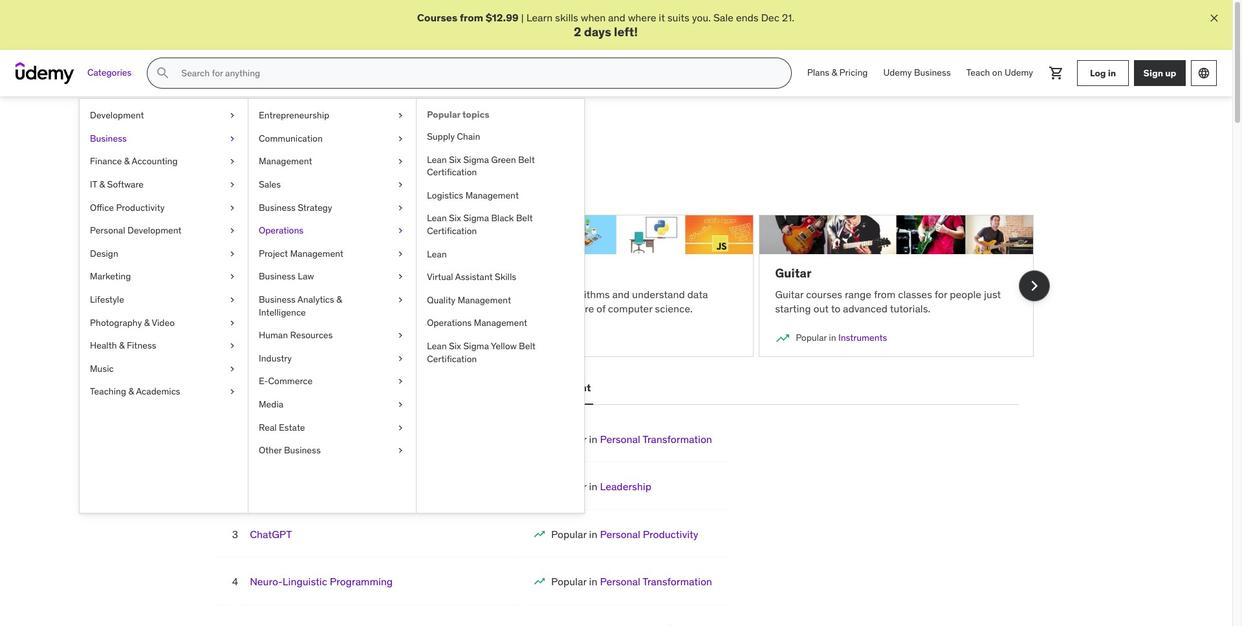 Task type: describe. For each thing, give the bounding box(es) containing it.
from inside use statistical probability to teach computers how to learn from data.
[[240, 302, 262, 315]]

teach on udemy
[[967, 67, 1034, 79]]

how
[[426, 288, 445, 301]]

xsmall image for photography & video
[[227, 317, 238, 330]]

trending
[[296, 128, 364, 148]]

and inside courses from $12.99 | learn skills when and where it suits you. sale ends dec 21. 2 days left!
[[609, 11, 626, 24]]

in right log
[[1109, 67, 1117, 79]]

2
[[574, 24, 582, 40]]

business strategy link
[[249, 197, 416, 220]]

business analytics & intelligence link
[[249, 289, 416, 324]]

sigma for black
[[464, 213, 489, 224]]

1 udemy from the left
[[884, 67, 913, 79]]

2 transformation from the top
[[643, 576, 713, 589]]

belt for lean six sigma black belt certification
[[516, 213, 533, 224]]

in for 1st personal transformation link from the top of the page
[[590, 433, 598, 446]]

real estate link
[[249, 417, 416, 440]]

accounting
[[132, 156, 178, 167]]

photography
[[90, 317, 142, 329]]

1 transformation from the top
[[643, 433, 713, 446]]

music link
[[80, 358, 248, 381]]

people
[[951, 288, 982, 301]]

skills inside courses from $12.99 | learn skills when and where it suits you. sale ends dec 21. 2 days left!
[[556, 11, 579, 24]]

just
[[985, 288, 1002, 301]]

black
[[492, 213, 514, 224]]

leadership
[[600, 481, 652, 494]]

operations for operations
[[259, 225, 304, 236]]

lean for lean six sigma yellow belt certification
[[427, 340, 447, 352]]

Search for anything text field
[[179, 62, 776, 84]]

teach
[[345, 288, 371, 301]]

data
[[688, 288, 709, 301]]

1 vertical spatial topics
[[367, 128, 414, 148]]

lean for lean
[[427, 248, 447, 260]]

1 horizontal spatial productivity
[[643, 528, 699, 541]]

certification for lean six sigma black belt certification
[[427, 225, 477, 237]]

design for design link
[[90, 248, 118, 259]]

3
[[232, 528, 238, 541]]

learn to build algorithms and understand data structures at the core of computer science.
[[495, 288, 709, 315]]

from inside courses from $12.99 | learn skills when and where it suits you. sale ends dec 21. 2 days left!
[[460, 11, 484, 24]]

chatgpt link
[[250, 528, 292, 541]]

e-commerce link
[[249, 371, 416, 394]]

leadership link
[[600, 481, 652, 494]]

management link
[[249, 150, 416, 173]]

development button
[[285, 373, 356, 404]]

personal inside personal development button
[[480, 382, 523, 395]]

project management
[[259, 248, 344, 259]]

bestselling button
[[214, 373, 275, 404]]

belt for lean six sigma yellow belt certification
[[519, 340, 536, 352]]

xsmall image for personal development
[[227, 225, 238, 237]]

popular inside operations element
[[427, 109, 461, 121]]

range
[[845, 288, 872, 301]]

neuro-
[[250, 576, 283, 589]]

sigma for yellow
[[464, 340, 489, 352]]

linguistic
[[283, 576, 328, 589]]

design link
[[80, 243, 248, 266]]

commerce
[[268, 376, 313, 387]]

health
[[90, 340, 117, 352]]

2 personal transformation link from the top
[[600, 576, 713, 589]]

xsmall image for teaching & academics
[[227, 386, 238, 399]]

business for business strategy
[[259, 202, 296, 213]]

it
[[659, 11, 665, 24]]

it & software
[[90, 179, 144, 190]]

tutorials.
[[891, 302, 931, 315]]

popular in image for popular in personal transformation
[[534, 576, 546, 589]]

xsmall image for e-commerce
[[396, 376, 406, 388]]

21.
[[782, 11, 795, 24]]

neuro-linguistic programming link
[[250, 576, 393, 589]]

business strategy
[[259, 202, 332, 213]]

of
[[597, 302, 606, 315]]

carousel element
[[198, 199, 1050, 373]]

trending topic image
[[495, 331, 511, 346]]

popular for personal productivity link
[[552, 528, 587, 541]]

& inside business analytics & intelligence
[[337, 294, 342, 306]]

office
[[90, 202, 114, 213]]

udemy business
[[884, 67, 951, 79]]

personal for 1st personal transformation link from the top of the page
[[600, 433, 641, 446]]

quality management link
[[417, 289, 585, 312]]

courses from $12.99 | learn skills when and where it suits you. sale ends dec 21. 2 days left!
[[417, 11, 795, 40]]

courses
[[807, 288, 843, 301]]

certification for lean six sigma yellow belt certification
[[427, 353, 477, 365]]

certification for lean six sigma green belt certification
[[427, 166, 477, 178]]

in for personal productivity link
[[590, 528, 598, 541]]

xsmall image for design
[[227, 248, 238, 260]]

life
[[250, 433, 267, 446]]

in for data & analytics link
[[268, 332, 276, 344]]

quality management
[[427, 294, 511, 306]]

popular in personal transformation for 1st personal transformation link from the top of the page
[[552, 433, 713, 446]]

communication
[[259, 133, 323, 144]]

udemy image
[[16, 62, 74, 84]]

1 vertical spatial skills
[[466, 165, 489, 178]]

machine learning
[[215, 266, 318, 281]]

learn something completely new or improve your existing skills
[[198, 165, 489, 178]]

media
[[259, 399, 284, 410]]

data
[[278, 332, 297, 344]]

personal for personal productivity link
[[600, 528, 641, 541]]

programming
[[330, 576, 393, 589]]

2 udemy from the left
[[1005, 67, 1034, 79]]

and inside the learn to build algorithms and understand data structures at the core of computer science.
[[613, 288, 630, 301]]

other business link
[[249, 440, 416, 463]]

virtual assistant skills link
[[417, 266, 585, 289]]

operations for operations management
[[427, 317, 472, 329]]

computer
[[608, 302, 653, 315]]

xsmall image for business
[[227, 133, 238, 145]]

xsmall image for real estate
[[396, 422, 406, 434]]

where
[[628, 11, 657, 24]]

personal for second personal transformation link from the top
[[600, 576, 641, 589]]

design for design button
[[369, 382, 404, 395]]

to left "teach" at top
[[334, 288, 343, 301]]

law
[[298, 271, 314, 282]]

development down categories dropdown button
[[90, 110, 144, 121]]

up
[[1166, 67, 1177, 79]]

management for logistics management
[[466, 190, 519, 201]]

sales
[[259, 179, 281, 190]]

six for lean six sigma green belt certification
[[449, 154, 462, 165]]

development inside button
[[525, 382, 591, 395]]

xsmall image for marketing
[[227, 271, 238, 284]]

logistics management link
[[417, 184, 585, 207]]

operations link
[[249, 220, 416, 243]]

submit search image
[[156, 66, 171, 81]]

lifestyle link
[[80, 289, 248, 312]]

2 cell from the top
[[552, 481, 652, 494]]

life coach training link
[[250, 433, 338, 446]]

photography & video
[[90, 317, 175, 329]]

statistical
[[235, 288, 280, 301]]

suits
[[668, 11, 690, 24]]

learn for popular and trending topics
[[198, 165, 225, 178]]

marketing link
[[80, 266, 248, 289]]

intelligence
[[259, 307, 306, 318]]

assistant
[[455, 271, 493, 283]]

music
[[90, 363, 114, 375]]

out
[[814, 302, 829, 315]]

xsmall image for sales
[[396, 179, 406, 191]]

xsmall image for media
[[396, 399, 406, 411]]

in for second personal transformation link from the top
[[590, 576, 598, 589]]

popular for data & analytics link
[[235, 332, 266, 344]]

xsmall image for operations
[[396, 225, 406, 237]]

plans
[[808, 67, 830, 79]]

something
[[227, 165, 276, 178]]

core
[[574, 302, 594, 315]]

xsmall image for music
[[227, 363, 238, 376]]

popular for 1st personal transformation link from the top of the page
[[552, 433, 587, 446]]

chatgpt
[[250, 528, 292, 541]]

& for academics
[[128, 386, 134, 398]]

e-commerce
[[259, 376, 313, 387]]

popular in leadership
[[552, 481, 652, 494]]

management down communication
[[259, 156, 312, 167]]

& inside the carousel element
[[299, 332, 305, 344]]

the
[[556, 302, 572, 315]]

xsmall image for it & software
[[227, 179, 238, 191]]

popular in image for popular in data & analytics
[[215, 331, 230, 346]]

learn inside courses from $12.99 | learn skills when and where it suits you. sale ends dec 21. 2 days left!
[[527, 11, 553, 24]]

next image
[[1024, 276, 1045, 296]]

learn
[[215, 302, 238, 315]]

to right how on the left top of page
[[447, 288, 457, 301]]

udemy business link
[[876, 58, 959, 89]]

sign
[[1144, 67, 1164, 79]]



Task type: vqa. For each thing, say whether or not it's contained in the screenshot.
the trending at the left of page
yes



Task type: locate. For each thing, give the bounding box(es) containing it.
xsmall image for management
[[396, 156, 406, 168]]

& right data
[[299, 332, 305, 344]]

4 cell from the top
[[552, 576, 713, 589]]

xsmall image inside sales link
[[396, 179, 406, 191]]

business inside business analytics & intelligence
[[259, 294, 296, 306]]

1 vertical spatial and
[[264, 128, 293, 148]]

personal development inside button
[[480, 382, 591, 395]]

xsmall image inside it & software link
[[227, 179, 238, 191]]

1 horizontal spatial personal development
[[480, 382, 591, 395]]

1 vertical spatial operations
[[427, 317, 472, 329]]

design inside button
[[369, 382, 404, 395]]

xsmall image inside project management link
[[396, 248, 406, 260]]

1 vertical spatial popular in image
[[534, 528, 546, 541]]

log
[[1091, 67, 1107, 79]]

2 six from the top
[[449, 213, 462, 224]]

new
[[332, 165, 351, 178]]

0 vertical spatial guitar
[[776, 266, 812, 281]]

and down entrepreneurship on the left top of the page
[[264, 128, 293, 148]]

management for operations management
[[474, 317, 528, 329]]

1 vertical spatial productivity
[[643, 528, 699, 541]]

2 certification from the top
[[427, 225, 477, 237]]

learn for algorithms
[[495, 288, 521, 301]]

xsmall image for industry
[[396, 353, 406, 365]]

ends
[[737, 11, 759, 24]]

lean
[[427, 154, 447, 165], [427, 213, 447, 224], [427, 248, 447, 260], [427, 340, 447, 352]]

2 vertical spatial from
[[240, 302, 262, 315]]

skills up 'logistics management'
[[466, 165, 489, 178]]

lean for lean six sigma green belt certification
[[427, 154, 447, 165]]

six down operations management at the bottom of the page
[[449, 340, 462, 352]]

close image
[[1209, 12, 1222, 25]]

0 vertical spatial popular in personal transformation
[[552, 433, 713, 446]]

operations down quality
[[427, 317, 472, 329]]

lean six sigma yellow belt certification link
[[417, 335, 585, 371]]

use
[[215, 288, 233, 301]]

2 vertical spatial sigma
[[464, 340, 489, 352]]

sigma down 'logistics management'
[[464, 213, 489, 224]]

& right finance at the left top
[[124, 156, 130, 167]]

0 horizontal spatial operations
[[259, 225, 304, 236]]

teach
[[967, 67, 991, 79]]

plans & pricing link
[[800, 58, 876, 89]]

& right it
[[99, 179, 105, 190]]

& left video
[[144, 317, 150, 329]]

to right out at the right of the page
[[832, 302, 841, 315]]

0 vertical spatial topics
[[463, 109, 490, 121]]

computers
[[374, 288, 423, 301]]

personal development link
[[80, 220, 248, 243]]

six inside lean six sigma yellow belt certification
[[449, 340, 462, 352]]

certification inside lean six sigma black belt certification
[[427, 225, 477, 237]]

xsmall image inside "entrepreneurship" "link"
[[396, 110, 406, 122]]

1 vertical spatial transformation
[[643, 576, 713, 589]]

popular in personal transformation for second personal transformation link from the top
[[552, 576, 713, 589]]

for
[[935, 288, 948, 301]]

belt for lean six sigma green belt certification
[[519, 154, 535, 165]]

certification inside lean six sigma yellow belt certification
[[427, 353, 477, 365]]

popular in image
[[776, 331, 791, 346], [534, 576, 546, 589]]

4 lean from the top
[[427, 340, 447, 352]]

udemy right 'pricing'
[[884, 67, 913, 79]]

management up the "trending topic" icon
[[474, 317, 528, 329]]

xsmall image inside the 'other business' link
[[396, 445, 406, 458]]

0 vertical spatial transformation
[[643, 433, 713, 446]]

virtual assistant skills
[[427, 271, 517, 283]]

in for "leadership" link
[[590, 481, 598, 494]]

and up the left!
[[609, 11, 626, 24]]

training
[[301, 433, 338, 446]]

xsmall image inside photography & video link
[[227, 317, 238, 330]]

1 vertical spatial analytics
[[307, 332, 344, 344]]

xsmall image for finance & accounting
[[227, 156, 238, 168]]

popular topics
[[427, 109, 490, 121]]

0 vertical spatial learn
[[527, 11, 553, 24]]

business for business
[[90, 133, 127, 144]]

development down topic
[[525, 382, 591, 395]]

0 vertical spatial from
[[460, 11, 484, 24]]

xsmall image inside e-commerce link
[[396, 376, 406, 388]]

it & software link
[[80, 173, 248, 197]]

operations
[[259, 225, 304, 236], [427, 317, 472, 329]]

0 vertical spatial popular in image
[[215, 331, 230, 346]]

1 certification from the top
[[427, 166, 477, 178]]

0 horizontal spatial design
[[90, 248, 118, 259]]

0 vertical spatial certification
[[427, 166, 477, 178]]

lean inside lean six sigma green belt certification
[[427, 154, 447, 165]]

business for business law
[[259, 271, 296, 282]]

xsmall image inside design link
[[227, 248, 238, 260]]

management for project management
[[290, 248, 344, 259]]

xsmall image inside personal development link
[[227, 225, 238, 237]]

belt
[[519, 154, 535, 165], [516, 213, 533, 224], [519, 340, 536, 352]]

learn inside the learn to build algorithms and understand data structures at the core of computer science.
[[495, 288, 521, 301]]

human resources link
[[249, 324, 416, 347]]

popular and trending topics
[[198, 128, 414, 148]]

1 cell from the top
[[552, 433, 713, 446]]

xsmall image for development
[[227, 110, 238, 122]]

personal transformation link up leadership
[[600, 433, 713, 446]]

popular in image for popular in personal productivity
[[534, 528, 546, 541]]

2 horizontal spatial from
[[875, 288, 896, 301]]

certification
[[427, 166, 477, 178], [427, 225, 477, 237], [427, 353, 477, 365]]

cell
[[552, 433, 713, 446], [552, 481, 652, 494], [552, 528, 699, 541], [552, 576, 713, 589], [552, 623, 713, 627]]

chain
[[457, 131, 481, 142]]

six down "logistics"
[[449, 213, 462, 224]]

0 vertical spatial popular in image
[[776, 331, 791, 346]]

certification inside lean six sigma green belt certification
[[427, 166, 477, 178]]

to inside the guitar courses range from classes for people just starting out to advanced tutorials.
[[832, 302, 841, 315]]

0 vertical spatial belt
[[519, 154, 535, 165]]

personal productivity link
[[600, 528, 699, 541]]

business link
[[80, 127, 248, 150]]

& left "teach" at top
[[337, 294, 342, 306]]

& right health
[[119, 340, 125, 352]]

xsmall image inside real estate link
[[396, 422, 406, 434]]

lean up virtual at the left of page
[[427, 248, 447, 260]]

sigma inside lean six sigma yellow belt certification
[[464, 340, 489, 352]]

in left data
[[268, 332, 276, 344]]

1 horizontal spatial topics
[[463, 109, 490, 121]]

belt right green
[[519, 154, 535, 165]]

other
[[259, 445, 282, 456]]

popular for second personal transformation link from the top
[[552, 576, 587, 589]]

xsmall image inside industry link
[[396, 353, 406, 365]]

1 horizontal spatial skills
[[556, 11, 579, 24]]

0 horizontal spatial productivity
[[116, 202, 165, 213]]

to inside the learn to build algorithms and understand data structures at the core of computer science.
[[524, 288, 533, 301]]

supply chain link
[[417, 126, 585, 149]]

0 vertical spatial design
[[90, 248, 118, 259]]

popular for "leadership" link
[[552, 481, 587, 494]]

yellow
[[491, 340, 517, 352]]

1 horizontal spatial from
[[460, 11, 484, 24]]

personal down lean six sigma yellow belt certification link
[[480, 382, 523, 395]]

topics up chain
[[463, 109, 490, 121]]

1 horizontal spatial design
[[369, 382, 404, 395]]

skills
[[495, 271, 517, 283]]

and up computer
[[613, 288, 630, 301]]

xsmall image inside business law link
[[396, 271, 406, 284]]

sigma for green
[[464, 154, 489, 165]]

xsmall image inside business analytics & intelligence link
[[396, 294, 406, 307]]

2 vertical spatial belt
[[519, 340, 536, 352]]

0 vertical spatial personal development
[[90, 225, 182, 236]]

personal up "leadership" link
[[600, 433, 641, 446]]

1 vertical spatial sigma
[[464, 213, 489, 224]]

0 vertical spatial skills
[[556, 11, 579, 24]]

0 horizontal spatial skills
[[466, 165, 489, 178]]

video
[[152, 317, 175, 329]]

popular in personal transformation up "leadership" link
[[552, 433, 713, 446]]

xsmall image inside music link
[[227, 363, 238, 376]]

xsmall image inside office productivity link
[[227, 202, 238, 214]]

0 vertical spatial and
[[609, 11, 626, 24]]

0 horizontal spatial popular in image
[[215, 331, 230, 346]]

business
[[915, 67, 951, 79], [90, 133, 127, 144], [259, 202, 296, 213], [259, 271, 296, 282], [259, 294, 296, 306], [284, 445, 321, 456]]

udemy right the "on"
[[1005, 67, 1034, 79]]

instruments link
[[839, 332, 888, 344]]

belt right "yellow"
[[519, 340, 536, 352]]

development
[[90, 110, 144, 121], [128, 225, 182, 236], [288, 382, 354, 395], [525, 382, 591, 395]]

1 horizontal spatial udemy
[[1005, 67, 1034, 79]]

certification down operations management at the bottom of the page
[[427, 353, 477, 365]]

personal development down office productivity
[[90, 225, 182, 236]]

personal development for personal development link
[[90, 225, 182, 236]]

belt inside lean six sigma black belt certification
[[516, 213, 533, 224]]

management up operations management at the bottom of the page
[[458, 294, 511, 306]]

belt inside lean six sigma green belt certification
[[519, 154, 535, 165]]

1 horizontal spatial popular in image
[[776, 331, 791, 346]]

from up advanced
[[875, 288, 896, 301]]

teaching
[[90, 386, 126, 398]]

1 six from the top
[[449, 154, 462, 165]]

lean inside lean six sigma black belt certification
[[427, 213, 447, 224]]

& for video
[[144, 317, 150, 329]]

0 vertical spatial analytics
[[298, 294, 334, 306]]

learn right |
[[527, 11, 553, 24]]

guitar for guitar
[[776, 266, 812, 281]]

teach on udemy link
[[959, 58, 1042, 89]]

personal down office
[[90, 225, 125, 236]]

sigma inside lean six sigma green belt certification
[[464, 154, 489, 165]]

0 horizontal spatial learn
[[198, 165, 225, 178]]

2 vertical spatial and
[[613, 288, 630, 301]]

industry
[[259, 353, 292, 364]]

2 vertical spatial six
[[449, 340, 462, 352]]

machine
[[215, 266, 264, 281]]

xsmall image inside media link
[[396, 399, 406, 411]]

lean for lean six sigma black belt certification
[[427, 213, 447, 224]]

design down industry link
[[369, 382, 404, 395]]

popular in image inside the carousel element
[[215, 331, 230, 346]]

guitar inside the guitar courses range from classes for people just starting out to advanced tutorials.
[[776, 288, 804, 301]]

& for pricing
[[832, 67, 838, 79]]

and
[[609, 11, 626, 24], [264, 128, 293, 148], [613, 288, 630, 301]]

topics up improve
[[367, 128, 414, 148]]

green
[[492, 154, 516, 165]]

popular for instruments link
[[796, 332, 827, 344]]

personal transformation link
[[600, 433, 713, 446], [600, 576, 713, 589]]

1 horizontal spatial operations
[[427, 317, 472, 329]]

use statistical probability to teach computers how to learn from data.
[[215, 288, 457, 315]]

xsmall image for project management
[[396, 248, 406, 260]]

development down office productivity link
[[128, 225, 182, 236]]

lean down "logistics"
[[427, 213, 447, 224]]

analytics inside the carousel element
[[307, 332, 344, 344]]

six for lean six sigma black belt certification
[[449, 213, 462, 224]]

xsmall image for business analytics & intelligence
[[396, 294, 406, 307]]

six inside lean six sigma green belt certification
[[449, 154, 462, 165]]

xsmall image inside marketing link
[[227, 271, 238, 284]]

development inside button
[[288, 382, 354, 395]]

xsmall image inside finance & accounting link
[[227, 156, 238, 168]]

six
[[449, 154, 462, 165], [449, 213, 462, 224], [449, 340, 462, 352]]

2 lean from the top
[[427, 213, 447, 224]]

popular in image
[[215, 331, 230, 346], [534, 528, 546, 541]]

lean down quality
[[427, 340, 447, 352]]

1 horizontal spatial learn
[[495, 288, 521, 301]]

0 vertical spatial productivity
[[116, 202, 165, 213]]

0 vertical spatial sigma
[[464, 154, 489, 165]]

six inside lean six sigma black belt certification
[[449, 213, 462, 224]]

personal development for personal development button in the bottom left of the page
[[480, 382, 591, 395]]

in left instruments link
[[830, 332, 837, 344]]

1 vertical spatial personal transformation link
[[600, 576, 713, 589]]

0 vertical spatial operations
[[259, 225, 304, 236]]

at
[[545, 302, 554, 315]]

on
[[993, 67, 1003, 79]]

in left "leadership" link
[[590, 481, 598, 494]]

left!
[[614, 24, 638, 40]]

existing
[[427, 165, 464, 178]]

development link
[[80, 104, 248, 127]]

business analytics & intelligence
[[259, 294, 342, 318]]

1 vertical spatial personal development
[[480, 382, 591, 395]]

business law link
[[249, 266, 416, 289]]

guitar for guitar courses range from classes for people just starting out to advanced tutorials.
[[776, 288, 804, 301]]

xsmall image inside the business link
[[227, 133, 238, 145]]

business for business analytics & intelligence
[[259, 294, 296, 306]]

popular in image for popular in instruments
[[776, 331, 791, 346]]

3 six from the top
[[449, 340, 462, 352]]

in up popular in leadership
[[590, 433, 598, 446]]

& for software
[[99, 179, 105, 190]]

xsmall image for lifestyle
[[227, 294, 238, 307]]

1 vertical spatial six
[[449, 213, 462, 224]]

belt right black
[[516, 213, 533, 224]]

xsmall image for health & fitness
[[227, 340, 238, 353]]

popular in personal transformation down popular in personal productivity
[[552, 576, 713, 589]]

certification down "logistics"
[[427, 225, 477, 237]]

skills up 2 at the left of the page
[[556, 11, 579, 24]]

& right teaching
[[128, 386, 134, 398]]

personal down popular in personal productivity
[[600, 576, 641, 589]]

xsmall image for business strategy
[[396, 202, 406, 214]]

2 guitar from the top
[[776, 288, 804, 301]]

1 vertical spatial belt
[[516, 213, 533, 224]]

3 sigma from the top
[[464, 340, 489, 352]]

0 horizontal spatial popular in image
[[534, 576, 546, 589]]

lifestyle
[[90, 294, 124, 306]]

0 vertical spatial personal transformation link
[[600, 433, 713, 446]]

six down the supply chain
[[449, 154, 462, 165]]

learn left something
[[198, 165, 225, 178]]

categories button
[[80, 58, 139, 89]]

management
[[259, 156, 312, 167], [466, 190, 519, 201], [290, 248, 344, 259], [458, 294, 511, 306], [474, 317, 528, 329]]

2 vertical spatial learn
[[495, 288, 521, 301]]

& for fitness
[[119, 340, 125, 352]]

1 vertical spatial design
[[369, 382, 404, 395]]

1 vertical spatial guitar
[[776, 288, 804, 301]]

personal transformation link down personal productivity link
[[600, 576, 713, 589]]

2 sigma from the top
[[464, 213, 489, 224]]

development down industry link
[[288, 382, 354, 395]]

communication link
[[249, 127, 416, 150]]

belt inside lean six sigma yellow belt certification
[[519, 340, 536, 352]]

learn down skills
[[495, 288, 521, 301]]

from down statistical
[[240, 302, 262, 315]]

quality
[[427, 294, 456, 306]]

to up structures
[[524, 288, 533, 301]]

six for lean six sigma yellow belt certification
[[449, 340, 462, 352]]

1 guitar from the top
[[776, 266, 812, 281]]

management up 'law'
[[290, 248, 344, 259]]

& right plans
[[832, 67, 838, 79]]

finance
[[90, 156, 122, 167]]

management for quality management
[[458, 294, 511, 306]]

4
[[232, 576, 238, 589]]

transformation
[[643, 433, 713, 446], [643, 576, 713, 589]]

1 sigma from the top
[[464, 154, 489, 165]]

choose a language image
[[1198, 67, 1211, 80]]

human
[[259, 330, 288, 341]]

xsmall image
[[227, 110, 238, 122], [396, 110, 406, 122], [227, 156, 238, 168], [396, 156, 406, 168], [227, 179, 238, 191], [396, 179, 406, 191], [227, 202, 238, 214], [227, 225, 238, 237], [396, 225, 406, 237], [227, 248, 238, 260], [396, 248, 406, 260], [396, 271, 406, 284], [227, 294, 238, 307], [396, 294, 406, 307], [396, 330, 406, 342], [227, 363, 238, 376]]

skills
[[556, 11, 579, 24], [466, 165, 489, 178]]

fitness
[[127, 340, 156, 352]]

0 horizontal spatial personal development
[[90, 225, 182, 236]]

& for accounting
[[124, 156, 130, 167]]

1 vertical spatial learn
[[198, 165, 225, 178]]

0 vertical spatial six
[[449, 154, 462, 165]]

xsmall image for human resources
[[396, 330, 406, 342]]

xsmall image inside teaching & academics link
[[227, 386, 238, 399]]

operations element
[[416, 99, 585, 513]]

xsmall image inside the operations link
[[396, 225, 406, 237]]

xsmall image inside "business strategy" link
[[396, 202, 406, 214]]

design
[[90, 248, 118, 259], [369, 382, 404, 395]]

personal down "leadership" link
[[600, 528, 641, 541]]

marketing
[[90, 271, 131, 282]]

personal development down lean six sigma yellow belt certification link
[[480, 382, 591, 395]]

1 vertical spatial popular in image
[[534, 576, 546, 589]]

topics inside operations element
[[463, 109, 490, 121]]

dec
[[762, 11, 780, 24]]

lean inside lean six sigma yellow belt certification
[[427, 340, 447, 352]]

sales link
[[249, 173, 416, 197]]

xsmall image inside development link
[[227, 110, 238, 122]]

understand
[[633, 288, 685, 301]]

photography & video link
[[80, 312, 248, 335]]

management up black
[[466, 190, 519, 201]]

0 horizontal spatial udemy
[[884, 67, 913, 79]]

operations management link
[[417, 312, 585, 335]]

xsmall image for entrepreneurship
[[396, 110, 406, 122]]

2 popular in personal transformation from the top
[[552, 576, 713, 589]]

xsmall image inside human resources link
[[396, 330, 406, 342]]

analytics up industry link
[[307, 332, 344, 344]]

from inside the guitar courses range from classes for people just starting out to advanced tutorials.
[[875, 288, 896, 301]]

1 lean from the top
[[427, 154, 447, 165]]

sign up
[[1144, 67, 1177, 79]]

shopping cart with 0 items image
[[1049, 66, 1065, 81]]

xsmall image inside management link
[[396, 156, 406, 168]]

0 horizontal spatial from
[[240, 302, 262, 315]]

3 lean from the top
[[427, 248, 447, 260]]

strategy
[[298, 202, 332, 213]]

3 cell from the top
[[552, 528, 699, 541]]

2 horizontal spatial learn
[[527, 11, 553, 24]]

analytics inside business analytics & intelligence
[[298, 294, 334, 306]]

other business
[[259, 445, 321, 456]]

real
[[259, 422, 277, 433]]

supply chain
[[427, 131, 481, 142]]

1 personal transformation link from the top
[[600, 433, 713, 446]]

data & analytics link
[[278, 332, 344, 344]]

your
[[405, 165, 425, 178]]

from left $12.99
[[460, 11, 484, 24]]

xsmall image
[[227, 133, 238, 145], [396, 133, 406, 145], [396, 202, 406, 214], [227, 271, 238, 284], [227, 317, 238, 330], [227, 340, 238, 353], [396, 353, 406, 365], [396, 376, 406, 388], [227, 386, 238, 399], [396, 399, 406, 411], [396, 422, 406, 434], [396, 445, 406, 458]]

sigma down operations management at the bottom of the page
[[464, 340, 489, 352]]

sigma down chain
[[464, 154, 489, 165]]

xsmall image inside 'health & fitness' link
[[227, 340, 238, 353]]

sigma inside lean six sigma black belt certification
[[464, 213, 489, 224]]

xsmall image inside lifestyle link
[[227, 294, 238, 307]]

personal development button
[[477, 373, 594, 404]]

1 popular in personal transformation from the top
[[552, 433, 713, 446]]

analytics down 'law'
[[298, 294, 334, 306]]

in down popular in personal productivity
[[590, 576, 598, 589]]

1 vertical spatial popular in personal transformation
[[552, 576, 713, 589]]

finance & accounting
[[90, 156, 178, 167]]

0 horizontal spatial topics
[[367, 128, 414, 148]]

operations up project
[[259, 225, 304, 236]]

certification up "logistics"
[[427, 166, 477, 178]]

xsmall image for communication
[[396, 133, 406, 145]]

2 vertical spatial certification
[[427, 353, 477, 365]]

xsmall image inside communication link
[[396, 133, 406, 145]]

5 cell from the top
[[552, 623, 713, 627]]

design up the marketing
[[90, 248, 118, 259]]

xsmall image for other business
[[396, 445, 406, 458]]

in down popular in leadership
[[590, 528, 598, 541]]

in for instruments link
[[830, 332, 837, 344]]

lean down the supply
[[427, 154, 447, 165]]

xsmall image for business law
[[396, 271, 406, 284]]

industry link
[[249, 347, 416, 371]]

sign up link
[[1135, 60, 1187, 86]]

1 vertical spatial from
[[875, 288, 896, 301]]

1 vertical spatial certification
[[427, 225, 477, 237]]

3 certification from the top
[[427, 353, 477, 365]]

personal inside personal development link
[[90, 225, 125, 236]]

1 horizontal spatial popular in image
[[534, 528, 546, 541]]

completely
[[279, 165, 330, 178]]

xsmall image for office productivity
[[227, 202, 238, 214]]



